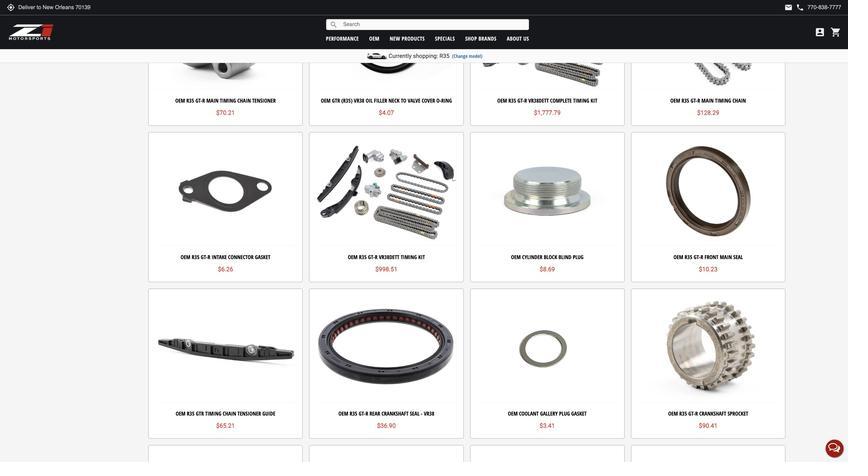 Task type: vqa. For each thing, say whether or not it's contained in the screenshot.
GT-
yes



Task type: locate. For each thing, give the bounding box(es) containing it.
0 vertical spatial seal
[[734, 253, 744, 261]]

oem r35 gt-r crankshaft sprocket
[[669, 410, 749, 417]]

currently
[[389, 53, 412, 59]]

gt- for oem r35 gt-r front main seal
[[694, 253, 701, 261]]

r35
[[440, 53, 450, 59], [187, 97, 194, 104], [509, 97, 517, 104], [682, 97, 690, 104], [192, 253, 200, 261], [359, 253, 367, 261], [685, 253, 693, 261], [187, 410, 195, 417], [350, 410, 358, 417], [680, 410, 688, 417]]

1 vertical spatial vr38dett
[[379, 253, 400, 261]]

oem r35 gt-r vr38dett timing kit
[[348, 253, 425, 261]]

0 horizontal spatial gtr
[[196, 410, 204, 417]]

crankshaft up $36.90
[[382, 410, 409, 417]]

rear
[[370, 410, 381, 417]]

block
[[544, 253, 558, 261]]

(change
[[452, 53, 468, 59]]

performance
[[326, 35, 359, 42]]

cylinder
[[523, 253, 543, 261]]

oem for oem coolant gallery plug gasket
[[508, 410, 518, 417]]

oem gtr (r35) vr38 oil filler neck to valve cover o-ring
[[321, 97, 452, 104]]

intake
[[212, 253, 227, 261]]

oem for oem r35 gt-r main timing chain tensioner
[[175, 97, 185, 104]]

1 horizontal spatial kit
[[591, 97, 598, 104]]

0 vertical spatial kit
[[591, 97, 598, 104]]

1 vertical spatial plug
[[560, 410, 570, 417]]

r for oem r35 gt-r front main seal
[[701, 253, 704, 261]]

us
[[524, 35, 530, 42]]

timing
[[220, 97, 236, 104], [574, 97, 590, 104], [716, 97, 732, 104], [401, 253, 417, 261], [205, 410, 222, 417]]

vr38
[[354, 97, 365, 104], [424, 410, 435, 417]]

(change model) link
[[452, 53, 483, 59]]

r for oem r35 gt-r intake connector gasket
[[208, 253, 211, 261]]

crankshaft
[[382, 410, 409, 417], [700, 410, 727, 417]]

1 horizontal spatial seal
[[734, 253, 744, 261]]

$998.51
[[376, 266, 398, 273]]

1 horizontal spatial crankshaft
[[700, 410, 727, 417]]

seal left the -
[[410, 410, 420, 417]]

oem for oem r35 gt-r intake connector gasket
[[181, 253, 191, 261]]

1 horizontal spatial main
[[702, 97, 714, 104]]

about
[[507, 35, 522, 42]]

seal for crankshaft
[[410, 410, 420, 417]]

main up $128.29
[[702, 97, 714, 104]]

account_box link
[[814, 27, 828, 38]]

main
[[207, 97, 219, 104], [702, 97, 714, 104], [720, 253, 733, 261]]

main up $70.21
[[207, 97, 219, 104]]

plug right 'blind'
[[573, 253, 584, 261]]

vr38dett up $1,777.79
[[529, 97, 549, 104]]

products
[[402, 35, 425, 42]]

r for oem r35 gt-r rear crankshaft seal - vr38
[[366, 410, 369, 417]]

gt- for oem r35 gt-r vr38dett timing kit
[[368, 253, 375, 261]]

mail phone
[[785, 3, 805, 12]]

1 horizontal spatial vr38
[[424, 410, 435, 417]]

timing for oem r35 gt-r vr38dett timing kit
[[401, 253, 417, 261]]

0 horizontal spatial vr38
[[354, 97, 365, 104]]

0 vertical spatial vr38dett
[[529, 97, 549, 104]]

1 vertical spatial vr38
[[424, 410, 435, 417]]

oem r35 gtr timing chain tensioner guide
[[176, 410, 276, 417]]

brands
[[479, 35, 497, 42]]

vr38 right the -
[[424, 410, 435, 417]]

$128.29
[[698, 109, 720, 116]]

oem r35 gt-r intake connector gasket
[[181, 253, 271, 261]]

seal right "front"
[[734, 253, 744, 261]]

oem cylinder block blind plug
[[512, 253, 584, 261]]

plug
[[573, 253, 584, 261], [560, 410, 570, 417]]

vr38 left the oil
[[354, 97, 365, 104]]

shop
[[466, 35, 477, 42]]

about us
[[507, 35, 530, 42]]

r35 for oem r35 gt-r rear crankshaft seal - vr38
[[350, 410, 358, 417]]

oem for oem r35 gt-r front main seal
[[674, 253, 684, 261]]

plug right gallery
[[560, 410, 570, 417]]

$10.23
[[700, 266, 718, 273]]

gasket
[[255, 253, 271, 261], [572, 410, 587, 417]]

shopping_cart
[[831, 27, 842, 38]]

performance link
[[326, 35, 359, 42]]

mail
[[785, 3, 793, 12]]

oem for oem r35 gt-r crankshaft sprocket
[[669, 410, 679, 417]]

vr38dett
[[529, 97, 549, 104], [379, 253, 400, 261]]

oem r35 gt-r front main seal
[[674, 253, 744, 261]]

seal
[[734, 253, 744, 261], [410, 410, 420, 417]]

1 vertical spatial kit
[[419, 253, 425, 261]]

(r35)
[[342, 97, 353, 104]]

r35 for oem r35 gt-r vr38dett timing kit
[[359, 253, 367, 261]]

1 horizontal spatial vr38dett
[[529, 97, 549, 104]]

$70.21
[[216, 109, 235, 116]]

0 horizontal spatial kit
[[419, 253, 425, 261]]

-
[[421, 410, 423, 417]]

1 vertical spatial seal
[[410, 410, 420, 417]]

ring
[[442, 97, 452, 104]]

gt-
[[196, 97, 202, 104], [518, 97, 525, 104], [691, 97, 698, 104], [201, 253, 208, 261], [368, 253, 375, 261], [694, 253, 701, 261], [359, 410, 366, 417], [689, 410, 696, 417]]

chain
[[238, 97, 251, 104], [733, 97, 747, 104], [223, 410, 236, 417]]

0 horizontal spatial gasket
[[255, 253, 271, 261]]

main for oem r35 gt-r main timing chain tensioner
[[207, 97, 219, 104]]

kit
[[591, 97, 598, 104], [419, 253, 425, 261]]

tensioner
[[252, 97, 276, 104], [238, 410, 261, 417]]

model)
[[469, 53, 483, 59]]

r35 for oem r35 gt-r main timing chain tensioner
[[187, 97, 194, 104]]

Search search field
[[338, 19, 529, 30]]

gasket right 'connector' at the bottom left of page
[[255, 253, 271, 261]]

complete
[[551, 97, 572, 104]]

1 horizontal spatial gtr
[[332, 97, 340, 104]]

2 horizontal spatial chain
[[733, 97, 747, 104]]

blind
[[559, 253, 572, 261]]

0 horizontal spatial crankshaft
[[382, 410, 409, 417]]

gtr
[[332, 97, 340, 104], [196, 410, 204, 417]]

mail link
[[785, 3, 793, 12]]

1 vertical spatial gasket
[[572, 410, 587, 417]]

$1,777.79
[[534, 109, 561, 116]]

0 horizontal spatial seal
[[410, 410, 420, 417]]

connector
[[228, 253, 254, 261]]

seal for main
[[734, 253, 744, 261]]

0 vertical spatial plug
[[573, 253, 584, 261]]

1 vertical spatial gtr
[[196, 410, 204, 417]]

oem for oem r35 gtr timing chain tensioner guide
[[176, 410, 186, 417]]

$8.69
[[540, 266, 555, 273]]

r
[[202, 97, 205, 104], [525, 97, 528, 104], [698, 97, 701, 104], [208, 253, 211, 261], [375, 253, 378, 261], [701, 253, 704, 261], [366, 410, 369, 417], [696, 410, 699, 417]]

main right "front"
[[720, 253, 733, 261]]

coolant
[[520, 410, 539, 417]]

oem for oem r35 gt-r rear crankshaft seal - vr38
[[339, 410, 349, 417]]

oem
[[370, 35, 380, 42], [175, 97, 185, 104], [321, 97, 331, 104], [498, 97, 508, 104], [671, 97, 681, 104], [181, 253, 191, 261], [348, 253, 358, 261], [512, 253, 521, 261], [674, 253, 684, 261], [176, 410, 186, 417], [339, 410, 349, 417], [508, 410, 518, 417], [669, 410, 679, 417]]

0 horizontal spatial main
[[207, 97, 219, 104]]

0 vertical spatial vr38
[[354, 97, 365, 104]]

r35 for oem r35 gt-r main timing chain
[[682, 97, 690, 104]]

gasket right gallery
[[572, 410, 587, 417]]

oem link
[[370, 35, 380, 42]]

0 horizontal spatial vr38dett
[[379, 253, 400, 261]]

1 horizontal spatial chain
[[238, 97, 251, 104]]

0 vertical spatial tensioner
[[252, 97, 276, 104]]

2 horizontal spatial main
[[720, 253, 733, 261]]

r35 for oem r35 gt-r vr38dett complete timing kit
[[509, 97, 517, 104]]

r35 for oem r35 gt-r crankshaft sprocket
[[680, 410, 688, 417]]

gt- for oem r35 gt-r rear crankshaft seal - vr38
[[359, 410, 366, 417]]

r for oem r35 gt-r main timing chain tensioner
[[202, 97, 205, 104]]

currently shopping: r35 (change model)
[[389, 53, 483, 59]]

0 vertical spatial gasket
[[255, 253, 271, 261]]

oem r35 gt-r vr38dett complete timing kit
[[498, 97, 598, 104]]

crankshaft up the $90.41
[[700, 410, 727, 417]]

vr38dett up $998.51
[[379, 253, 400, 261]]

gt- for oem r35 gt-r main timing chain
[[691, 97, 698, 104]]



Task type: describe. For each thing, give the bounding box(es) containing it.
$6.26
[[218, 266, 233, 273]]

0 vertical spatial gtr
[[332, 97, 340, 104]]

z1 motorsports logo image
[[8, 24, 54, 41]]

sprocket
[[728, 410, 749, 417]]

timing for oem r35 gt-r main timing chain
[[716, 97, 732, 104]]

1 horizontal spatial gasket
[[572, 410, 587, 417]]

oil
[[366, 97, 373, 104]]

vr38dett for timing
[[379, 253, 400, 261]]

oem for oem r35 gt-r vr38dett complete timing kit
[[498, 97, 508, 104]]

my_location
[[7, 3, 15, 12]]

oem for oem link
[[370, 35, 380, 42]]

r for oem r35 gt-r vr38dett timing kit
[[375, 253, 378, 261]]

chain for oem r35 gt-r main timing chain tensioner
[[238, 97, 251, 104]]

$3.41
[[540, 422, 555, 429]]

phone link
[[797, 3, 842, 12]]

$90.41
[[700, 422, 718, 429]]

o-
[[437, 97, 442, 104]]

shop brands link
[[466, 35, 497, 42]]

filler
[[374, 97, 388, 104]]

r for oem r35 gt-r main timing chain
[[698, 97, 701, 104]]

specials
[[435, 35, 455, 42]]

new products link
[[390, 35, 425, 42]]

oem for oem cylinder block blind plug
[[512, 253, 521, 261]]

gt- for oem r35 gt-r vr38dett complete timing kit
[[518, 97, 525, 104]]

$36.90
[[377, 422, 396, 429]]

main for oem r35 gt-r main timing chain
[[702, 97, 714, 104]]

new products
[[390, 35, 425, 42]]

2 crankshaft from the left
[[700, 410, 727, 417]]

oem r35 gt-r main timing chain tensioner
[[175, 97, 276, 104]]

oem for oem gtr (r35) vr38 oil filler neck to valve cover o-ring
[[321, 97, 331, 104]]

r for oem r35 gt-r vr38dett complete timing kit
[[525, 97, 528, 104]]

1 horizontal spatial plug
[[573, 253, 584, 261]]

about us link
[[507, 35, 530, 42]]

gt- for oem r35 gt-r intake connector gasket
[[201, 253, 208, 261]]

oem coolant gallery plug gasket
[[508, 410, 587, 417]]

r35 for oem r35 gt-r intake connector gasket
[[192, 253, 200, 261]]

new
[[390, 35, 401, 42]]

gt- for oem r35 gt-r main timing chain tensioner
[[196, 97, 202, 104]]

neck
[[389, 97, 400, 104]]

1 vertical spatial tensioner
[[238, 410, 261, 417]]

vr38dett for complete
[[529, 97, 549, 104]]

oem for oem r35 gt-r main timing chain
[[671, 97, 681, 104]]

search
[[330, 21, 338, 29]]

0 horizontal spatial chain
[[223, 410, 236, 417]]

1 crankshaft from the left
[[382, 410, 409, 417]]

specials link
[[435, 35, 455, 42]]

oem r35 gt-r rear crankshaft seal - vr38
[[339, 410, 435, 417]]

phone
[[797, 3, 805, 12]]

to
[[401, 97, 407, 104]]

account_box
[[815, 27, 826, 38]]

valve
[[408, 97, 421, 104]]

oem for oem r35 gt-r vr38dett timing kit
[[348, 253, 358, 261]]

shopping:
[[413, 53, 438, 59]]

guide
[[263, 410, 276, 417]]

r35 for oem r35 gt-r front main seal
[[685, 253, 693, 261]]

shopping_cart link
[[830, 27, 842, 38]]

cover
[[422, 97, 435, 104]]

r35 for oem r35 gtr timing chain tensioner guide
[[187, 410, 195, 417]]

front
[[705, 253, 719, 261]]

timing for oem r35 gt-r main timing chain tensioner
[[220, 97, 236, 104]]

shop brands
[[466, 35, 497, 42]]

$4.07
[[379, 109, 394, 116]]

gallery
[[541, 410, 558, 417]]

$65.21
[[216, 422, 235, 429]]

chain for oem r35 gt-r main timing chain
[[733, 97, 747, 104]]

gt- for oem r35 gt-r crankshaft sprocket
[[689, 410, 696, 417]]

oem r35 gt-r main timing chain
[[671, 97, 747, 104]]

r for oem r35 gt-r crankshaft sprocket
[[696, 410, 699, 417]]

0 horizontal spatial plug
[[560, 410, 570, 417]]



